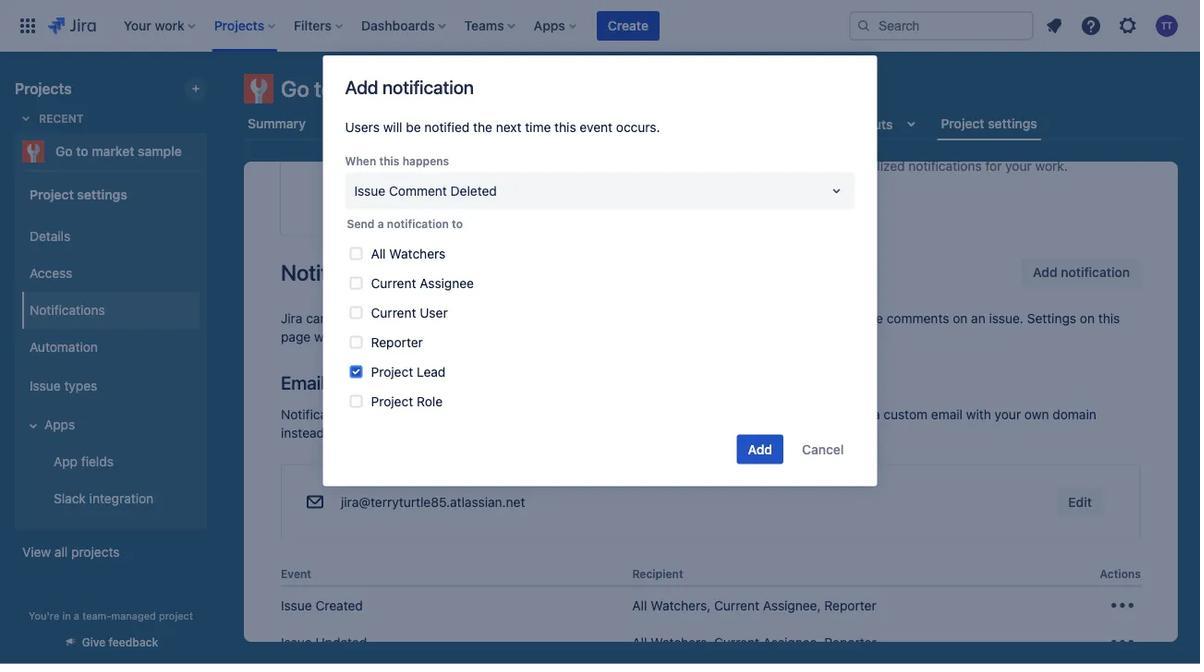 Task type: vqa. For each thing, say whether or not it's contained in the screenshot.
feedback
yes



Task type: locate. For each thing, give the bounding box(es) containing it.
0 vertical spatial all
[[371, 246, 386, 261]]

1 horizontal spatial for
[[716, 310, 732, 326]]

when left events
[[509, 310, 541, 326]]

notification up notified
[[382, 76, 474, 97]]

of left updates
[[1020, 140, 1032, 155]]

a inside the notification emails for this project can be sent directly from jira work management, or you can use a custom email with your own domain instead.
[[873, 407, 880, 422]]

team's
[[718, 159, 758, 174]]

pages link
[[639, 107, 683, 140]]

2 group from the top
[[18, 213, 200, 523]]

watchers
[[389, 246, 446, 261]]

view
[[22, 545, 51, 560]]

0 vertical spatial go to market sample
[[281, 76, 483, 102]]

tab list
[[233, 107, 1189, 140]]

project up "project role"
[[371, 364, 413, 379]]

this down add notification button
[[1098, 310, 1120, 326]]

tab list containing project settings
[[233, 107, 1189, 140]]

0 horizontal spatial by
[[423, 329, 437, 344]]

2 vertical spatial notification
[[1061, 264, 1130, 279]]

by inside jira can send people or roles an email when events happen on an issue - for example, when someone comments on an issue. settings on this page will be overridden by a user's
[[423, 329, 437, 344]]

0 vertical spatial notifications
[[281, 259, 403, 285]]

for inside the notification emails for this project can be sent directly from jira work management, or you can use a custom email with your own domain instead.
[[395, 407, 411, 422]]

1 of from the left
[[790, 140, 802, 155]]

0 horizontal spatial add notification
[[345, 76, 474, 97]]

1 horizontal spatial projects
[[761, 159, 810, 174]]

for right -
[[716, 310, 732, 326]]

2 vertical spatial for
[[395, 407, 411, 422]]

give feedback
[[82, 636, 158, 649]]

reporter
[[371, 334, 423, 350], [824, 598, 876, 613], [824, 635, 876, 650]]

1 horizontal spatial can
[[486, 407, 507, 422]]

0 horizontal spatial project
[[159, 610, 193, 622]]

personalized
[[829, 159, 905, 174]]

or inside jira can send people or roles an email when events happen on an issue - for example, when someone comments on an issue. settings on this page will be overridden by a user's
[[408, 310, 420, 326]]

notifications down receiving
[[909, 159, 982, 174]]

send a notification to
[[347, 218, 463, 231]]

1 horizontal spatial project
[[440, 407, 482, 422]]

0 vertical spatial project
[[440, 407, 482, 422]]

comments
[[887, 310, 949, 326]]

issue left types
[[30, 378, 61, 394]]

all inside add notification dialog
[[371, 246, 386, 261]]

0 horizontal spatial an
[[456, 310, 471, 326]]

or left personalized
[[813, 159, 825, 174]]

0 horizontal spatial notifications
[[30, 303, 105, 318]]

1 horizontal spatial an
[[654, 310, 669, 326]]

a down "roles"
[[441, 329, 448, 344]]

Search field
[[849, 11, 1034, 41]]

when
[[345, 155, 376, 168]]

1 horizontal spatial by
[[867, 140, 882, 155]]

team-
[[82, 610, 111, 622]]

0 horizontal spatial market
[[92, 144, 134, 159]]

project settings up details
[[30, 186, 127, 202]]

a right in on the bottom left
[[74, 610, 79, 622]]

watchers, for issue updated
[[651, 635, 711, 650]]

0 vertical spatial will
[[383, 120, 402, 135]]

2 vertical spatial add
[[748, 442, 772, 457]]

0 vertical spatial be
[[406, 120, 421, 135]]

will right "page"
[[314, 329, 333, 344]]

1 vertical spatial add
[[1033, 264, 1058, 279]]

email icon image
[[304, 491, 326, 513]]

0 vertical spatial email
[[474, 310, 506, 326]]

0 vertical spatial sample
[[412, 76, 483, 102]]

1 vertical spatial all watchers, current assignee, reporter
[[632, 635, 876, 650]]

for left role
[[395, 407, 411, 422]]

email up user's
[[474, 310, 506, 326]]

1 vertical spatial go to market sample
[[55, 144, 182, 159]]

be down send
[[337, 329, 352, 344]]

0 vertical spatial reporter
[[371, 334, 423, 350]]

1 group from the top
[[18, 170, 200, 528]]

of
[[790, 140, 802, 155], [1020, 140, 1032, 155]]

0 vertical spatial notification
[[382, 76, 474, 97]]

to up board
[[314, 76, 334, 102]]

0 horizontal spatial add
[[345, 76, 378, 97]]

next
[[496, 120, 521, 135]]

add down management,
[[748, 442, 772, 457]]

add notification up list
[[345, 76, 474, 97]]

0 vertical spatial for
[[985, 159, 1002, 174]]

can left the use
[[823, 407, 845, 422]]

notifications up send
[[281, 259, 403, 285]]

add up settings
[[1033, 264, 1058, 279]]

market up details link
[[92, 144, 134, 159]]

open image
[[826, 180, 848, 202]]

notification inside button
[[1061, 264, 1130, 279]]

0 horizontal spatial email
[[474, 310, 506, 326]]

0 horizontal spatial jira
[[281, 310, 303, 326]]

issue down when
[[354, 183, 385, 198]]

on left "top"
[[748, 140, 763, 155]]

1 all watchers, current assignee, reporter from the top
[[632, 598, 876, 613]]

a right send
[[378, 218, 384, 231]]

project role
[[371, 394, 443, 409]]

1 horizontal spatial of
[[1020, 140, 1032, 155]]

projects
[[761, 159, 810, 174], [71, 545, 120, 560]]

fields
[[81, 454, 114, 469]]

1 vertical spatial project
[[159, 610, 193, 622]]

issue inside when this happens element
[[354, 183, 385, 198]]

1 horizontal spatial email
[[931, 407, 963, 422]]

0 horizontal spatial can
[[306, 310, 328, 326]]

2 watchers, from the top
[[651, 635, 711, 650]]

this down the lead at the bottom
[[415, 407, 437, 422]]

1 vertical spatial reporter
[[824, 598, 876, 613]]

project
[[941, 116, 985, 131], [30, 186, 74, 202], [371, 364, 413, 379], [371, 394, 413, 409]]

app fields
[[54, 454, 114, 469]]

actions
[[1100, 567, 1141, 580]]

updated
[[315, 635, 367, 650]]

1 horizontal spatial project settings
[[941, 116, 1037, 131]]

1 vertical spatial project settings
[[30, 186, 127, 202]]

0 vertical spatial settings
[[988, 116, 1037, 131]]

jira image
[[48, 15, 96, 37], [48, 15, 96, 37]]

can left sent
[[486, 407, 507, 422]]

or inside the notification emails for this project can be sent directly from jira work management, or you can use a custom email with your own domain instead.
[[782, 407, 795, 422]]

your left the own
[[995, 407, 1021, 422]]

be inside add notification dialog
[[406, 120, 421, 135]]

1 horizontal spatial jira
[[638, 407, 659, 422]]

or left you
[[782, 407, 795, 422]]

this
[[554, 120, 576, 135], [379, 155, 400, 168], [1098, 310, 1120, 326], [415, 407, 437, 422]]

0 vertical spatial projects
[[761, 159, 810, 174]]

1 assignee, from the top
[[763, 598, 821, 613]]

updates
[[1036, 140, 1084, 155]]

collapse recent projects image
[[15, 107, 37, 129]]

1 vertical spatial or
[[408, 310, 420, 326]]

jira can send people or roles an email when events happen on an issue - for example, when someone comments on an issue. settings on this page will be overridden by a user's
[[281, 310, 1120, 344]]

project settings up stay on top of your work by receiving notifications of updates to your team's projects or personalized notifications for your work.
[[941, 116, 1037, 131]]

go to market sample down the recent
[[55, 144, 182, 159]]

0 vertical spatial add
[[345, 76, 378, 97]]

1 horizontal spatial or
[[782, 407, 795, 422]]

give feedback button
[[52, 627, 169, 657]]

2 horizontal spatial for
[[985, 159, 1002, 174]]

your left work.
[[1005, 159, 1032, 174]]

issue comment deleted
[[354, 183, 497, 198]]

to right updates
[[1087, 140, 1099, 155]]

all watchers, current assignee, reporter for issue created
[[632, 598, 876, 613]]

2 horizontal spatial add
[[1033, 264, 1058, 279]]

access
[[30, 266, 72, 281]]

go
[[281, 76, 309, 102], [55, 144, 73, 159]]

1 when from the left
[[509, 310, 541, 326]]

add up board
[[345, 76, 378, 97]]

1 vertical spatial watchers,
[[651, 635, 711, 650]]

1 vertical spatial jira
[[638, 407, 659, 422]]

go up summary
[[281, 76, 309, 102]]

0 horizontal spatial will
[[314, 329, 333, 344]]

projects
[[15, 80, 72, 97]]

project right managed
[[159, 610, 193, 622]]

project up details
[[30, 186, 74, 202]]

when right example,
[[793, 310, 825, 326]]

all watchers, current assignee, reporter
[[632, 598, 876, 613], [632, 635, 876, 650]]

projects right 'all'
[[71, 545, 120, 560]]

receiving
[[885, 140, 940, 155]]

1 horizontal spatial settings
[[988, 116, 1037, 131]]

0 horizontal spatial go
[[55, 144, 73, 159]]

reporter for issue created
[[824, 598, 876, 613]]

2 horizontal spatial be
[[511, 407, 526, 422]]

all
[[54, 545, 68, 560]]

app
[[54, 454, 78, 469]]

to down deleted at left top
[[452, 218, 463, 231]]

issue left the updated
[[281, 635, 312, 650]]

go to market sample inside go to market sample link
[[55, 144, 182, 159]]

3 an from the left
[[971, 310, 986, 326]]

2 all watchers, current assignee, reporter from the top
[[632, 635, 876, 650]]

details
[[30, 229, 70, 244]]

will right users
[[383, 120, 402, 135]]

overridden
[[355, 329, 420, 344]]

0 horizontal spatial project settings
[[30, 186, 127, 202]]

1 vertical spatial all
[[632, 598, 647, 613]]

be
[[406, 120, 421, 135], [337, 329, 352, 344], [511, 407, 526, 422]]

notifications right receiving
[[943, 140, 1017, 155]]

expand image
[[22, 415, 44, 437]]

notification up watchers
[[387, 218, 449, 231]]

app fields link
[[33, 443, 200, 480]]

current
[[371, 275, 416, 291], [371, 305, 416, 320], [714, 598, 759, 613], [714, 635, 759, 650]]

0 vertical spatial market
[[339, 76, 407, 102]]

an up user's
[[456, 310, 471, 326]]

will
[[383, 120, 402, 135], [314, 329, 333, 344]]

0 vertical spatial watchers,
[[651, 598, 711, 613]]

jira@terryturtle85.atlassian.net
[[341, 494, 525, 510]]

1 vertical spatial email
[[931, 407, 963, 422]]

market
[[339, 76, 407, 102], [92, 144, 134, 159]]

notification
[[382, 76, 474, 97], [387, 218, 449, 231], [1061, 264, 1130, 279]]

calendar
[[431, 116, 486, 131]]

0 vertical spatial jira
[[281, 310, 303, 326]]

on right comments at right
[[953, 310, 968, 326]]

add notification
[[345, 76, 474, 97], [1033, 264, 1130, 279]]

1 vertical spatial notifications
[[30, 303, 105, 318]]

slack integration
[[54, 491, 154, 506]]

send
[[331, 310, 360, 326]]

0 vertical spatial notifications
[[943, 140, 1017, 155]]

be left sent
[[511, 407, 526, 422]]

2 vertical spatial or
[[782, 407, 795, 422]]

1 horizontal spatial add
[[748, 442, 772, 457]]

deleted
[[451, 183, 497, 198]]

an left the issue
[[654, 310, 669, 326]]

group
[[18, 170, 200, 528], [18, 213, 200, 523]]

jira up "page"
[[281, 310, 303, 326]]

go to market sample up list
[[281, 76, 483, 102]]

an left issue.
[[971, 310, 986, 326]]

1 vertical spatial add notification
[[1033, 264, 1130, 279]]

0 horizontal spatial of
[[790, 140, 802, 155]]

created
[[315, 598, 363, 613]]

add notification for add notification button
[[1033, 264, 1130, 279]]

0 horizontal spatial go to market sample
[[55, 144, 182, 159]]

management,
[[697, 407, 779, 422]]

1 vertical spatial sample
[[138, 144, 182, 159]]

market up users
[[339, 76, 407, 102]]

0 horizontal spatial for
[[395, 407, 411, 422]]

1 horizontal spatial go
[[281, 76, 309, 102]]

search image
[[856, 18, 871, 33]]

1 vertical spatial assignee,
[[763, 635, 821, 650]]

2 horizontal spatial or
[[813, 159, 825, 174]]

to inside stay on top of your work by receiving notifications of updates to your team's projects or personalized notifications for your work.
[[1087, 140, 1099, 155]]

projects inside stay on top of your work by receiving notifications of updates to your team's projects or personalized notifications for your work.
[[761, 159, 810, 174]]

projects down "top"
[[761, 159, 810, 174]]

cancel button
[[791, 435, 855, 464]]

0 horizontal spatial be
[[337, 329, 352, 344]]

0 vertical spatial assignee,
[[763, 598, 821, 613]]

by up personalized
[[867, 140, 882, 155]]

recipient
[[632, 567, 683, 580]]

0 horizontal spatial settings
[[77, 186, 127, 202]]

people
[[364, 310, 404, 326]]

project down the lead at the bottom
[[440, 407, 482, 422]]

1 vertical spatial settings
[[77, 186, 127, 202]]

for left work.
[[985, 159, 1002, 174]]

be inside jira can send people or roles an email when events happen on an issue - for example, when someone comments on an issue. settings on this page will be overridden by a user's
[[337, 329, 352, 344]]

2 horizontal spatial an
[[971, 310, 986, 326]]

2 vertical spatial all
[[632, 635, 647, 650]]

by down "roles"
[[423, 329, 437, 344]]

example,
[[736, 310, 790, 326]]

project up stay on top of your work by receiving notifications of updates to your team's projects or personalized notifications for your work.
[[941, 116, 985, 131]]

access link
[[22, 255, 200, 292]]

work
[[663, 407, 694, 422]]

1 horizontal spatial be
[[406, 120, 421, 135]]

or inside stay on top of your work by receiving notifications of updates to your team's projects or personalized notifications for your work.
[[813, 159, 825, 174]]

issue inside group
[[30, 378, 61, 394]]

2 assignee, from the top
[[763, 635, 821, 650]]

own
[[1025, 407, 1049, 422]]

be left notified
[[406, 120, 421, 135]]

email left with
[[931, 407, 963, 422]]

sent
[[529, 407, 555, 422]]

on inside stay on top of your work by receiving notifications of updates to your team's projects or personalized notifications for your work.
[[748, 140, 763, 155]]

add notification button
[[1022, 257, 1141, 287]]

can up "page"
[[306, 310, 328, 326]]

1 horizontal spatial add notification
[[1033, 264, 1130, 279]]

0 vertical spatial add notification
[[345, 76, 474, 97]]

or left "roles"
[[408, 310, 420, 326]]

go down the recent
[[55, 144, 73, 159]]

2 vertical spatial be
[[511, 407, 526, 422]]

assignee, for issue created
[[763, 598, 821, 613]]

1 horizontal spatial notifications
[[281, 259, 403, 285]]

1 vertical spatial for
[[716, 310, 732, 326]]

project down project lead
[[371, 394, 413, 409]]

by inside stay on top of your work by receiving notifications of updates to your team's projects or personalized notifications for your work.
[[867, 140, 882, 155]]

email
[[281, 372, 325, 394]]

1 vertical spatial notifications
[[909, 159, 982, 174]]

1 watchers, from the top
[[651, 598, 711, 613]]

reporter inside add notification dialog
[[371, 334, 423, 350]]

1 vertical spatial by
[[423, 329, 437, 344]]

settings up updates
[[988, 116, 1037, 131]]

list link
[[383, 107, 412, 140]]

slack integration link
[[33, 480, 200, 517]]

for
[[985, 159, 1002, 174], [716, 310, 732, 326], [395, 407, 411, 422]]

add notification up settings
[[1033, 264, 1130, 279]]

-
[[706, 310, 712, 326]]

jira right from
[[638, 407, 659, 422]]

of right "top"
[[790, 140, 802, 155]]

issue
[[672, 310, 703, 326]]

notification up settings
[[1061, 264, 1130, 279]]

notification for add notification dialog
[[382, 76, 474, 97]]

this right the time
[[554, 120, 576, 135]]

issue.
[[989, 310, 1024, 326]]

0 vertical spatial or
[[813, 159, 825, 174]]

1 horizontal spatial when
[[793, 310, 825, 326]]

settings down go to market sample link
[[77, 186, 127, 202]]

issue down event in the bottom of the page
[[281, 598, 312, 613]]

automation
[[30, 340, 98, 355]]

jira
[[281, 310, 303, 326], [638, 407, 659, 422]]

notifications up automation
[[30, 303, 105, 318]]

forms
[[582, 116, 620, 131]]

a right the use
[[873, 407, 880, 422]]

issue types
[[30, 378, 97, 394]]

0 vertical spatial go
[[281, 76, 309, 102]]

1 vertical spatial will
[[314, 329, 333, 344]]

assignee,
[[763, 598, 821, 613], [763, 635, 821, 650]]

events
[[545, 310, 584, 326]]

0 horizontal spatial when
[[509, 310, 541, 326]]

a inside add notification dialog
[[378, 218, 384, 231]]

add notification inside button
[[1033, 264, 1130, 279]]

add notification inside dialog
[[345, 76, 474, 97]]

1 horizontal spatial market
[[339, 76, 407, 102]]

0 horizontal spatial or
[[408, 310, 420, 326]]



Task type: describe. For each thing, give the bounding box(es) containing it.
assignee, for issue updated
[[763, 635, 821, 650]]

recent
[[39, 112, 84, 125]]

managed
[[111, 610, 156, 622]]

give
[[82, 636, 106, 649]]

jira issue preview in slack image
[[281, 105, 704, 235]]

slack
[[54, 491, 86, 506]]

all for updated
[[632, 635, 647, 650]]

view all projects
[[22, 545, 120, 560]]

board
[[328, 116, 364, 131]]

current user
[[371, 305, 448, 320]]

go to market sample link
[[15, 133, 200, 170]]

integration
[[89, 491, 154, 506]]

project inside group
[[30, 186, 74, 202]]

view all projects link
[[15, 536, 207, 569]]

issue for issue types
[[30, 378, 61, 394]]

primary element
[[11, 0, 849, 52]]

event
[[281, 567, 311, 580]]

1 vertical spatial go
[[55, 144, 73, 159]]

all watchers
[[371, 246, 446, 261]]

add for add notification button
[[1033, 264, 1058, 279]]

top
[[767, 140, 786, 155]]

settings
[[1027, 310, 1076, 326]]

your right updates
[[1103, 140, 1129, 155]]

issue for issue comment deleted
[[354, 183, 385, 198]]

be inside the notification emails for this project can be sent directly from jira work management, or you can use a custom email with your own domain instead.
[[511, 407, 526, 422]]

your inside the notification emails for this project can be sent directly from jira work management, or you can use a custom email with your own domain instead.
[[995, 407, 1021, 422]]

stay on top of your work by receiving notifications of updates to your team's projects or personalized notifications for your work.
[[718, 140, 1129, 174]]

the
[[473, 120, 492, 135]]

reporter for issue updated
[[824, 635, 876, 650]]

create button
[[597, 11, 660, 41]]

user's
[[451, 329, 488, 344]]

you're in a team-managed project
[[29, 610, 193, 622]]

group containing details
[[18, 213, 200, 523]]

work
[[835, 140, 864, 155]]

with
[[966, 407, 991, 422]]

create banner
[[0, 0, 1200, 52]]

user
[[420, 305, 448, 320]]

notification for add notification button
[[1061, 264, 1130, 279]]

apps
[[44, 417, 75, 432]]

assignee
[[420, 275, 474, 291]]

when this happens element
[[345, 172, 855, 209]]

cancel
[[802, 442, 844, 457]]

1 vertical spatial market
[[92, 144, 134, 159]]

issue created
[[281, 598, 363, 613]]

for inside jira can send people or roles an email when events happen on an issue - for example, when someone comments on an issue. settings on this page will be overridden by a user's
[[716, 310, 732, 326]]

email inside the notification emails for this project can be sent directly from jira work management, or you can use a custom email with your own domain instead.
[[931, 407, 963, 422]]

this right when
[[379, 155, 400, 168]]

users will be notified the next time this event occurs.
[[345, 120, 660, 135]]

on right the happen
[[636, 310, 651, 326]]

group containing project settings
[[18, 170, 200, 528]]

summary link
[[244, 107, 309, 140]]

stay
[[718, 140, 745, 155]]

jira inside jira can send people or roles an email when events happen on an issue - for example, when someone comments on an issue. settings on this page will be overridden by a user's
[[281, 310, 303, 326]]

timeline link
[[504, 107, 563, 140]]

add button
[[737, 435, 784, 464]]

apps button
[[22, 407, 200, 443]]

email inside jira can send people or roles an email when events happen on an issue - for example, when someone comments on an issue. settings on this page will be overridden by a user's
[[474, 310, 506, 326]]

happens
[[402, 155, 449, 168]]

settings inside group
[[77, 186, 127, 202]]

to down the recent
[[76, 144, 88, 159]]

this inside the notification emails for this project can be sent directly from jira work management, or you can use a custom email with your own domain instead.
[[415, 407, 437, 422]]

create
[[608, 18, 649, 33]]

details link
[[22, 218, 200, 255]]

when this happens
[[345, 155, 449, 168]]

event
[[580, 120, 613, 135]]

feedback
[[109, 636, 158, 649]]

in
[[62, 610, 71, 622]]

issue types link
[[22, 366, 200, 407]]

on right settings
[[1080, 310, 1095, 326]]

all watchers, current assignee, reporter for issue updated
[[632, 635, 876, 650]]

notification emails for this project can be sent directly from jira work management, or you can use a custom email with your own domain instead.
[[281, 407, 1096, 440]]

for inside stay on top of your work by receiving notifications of updates to your team's projects or personalized notifications for your work.
[[985, 159, 1002, 174]]

2 of from the left
[[1020, 140, 1032, 155]]

issue for issue updated
[[281, 635, 312, 650]]

from
[[606, 407, 634, 422]]

2 horizontal spatial can
[[823, 407, 845, 422]]

can inside jira can send people or roles an email when events happen on an issue - for example, when someone comments on an issue. settings on this page will be overridden by a user's
[[306, 310, 328, 326]]

users
[[345, 120, 380, 135]]

will inside jira can send people or roles an email when events happen on an issue - for example, when someone comments on an issue. settings on this page will be overridden by a user's
[[314, 329, 333, 344]]

send
[[347, 218, 375, 231]]

project inside the notification emails for this project can be sent directly from jira work management, or you can use a custom email with your own domain instead.
[[440, 407, 482, 422]]

all for created
[[632, 598, 647, 613]]

time
[[525, 120, 551, 135]]

calendar link
[[427, 107, 489, 140]]

role
[[417, 394, 443, 409]]

issue for issue created
[[281, 598, 312, 613]]

jira inside the notification emails for this project can be sent directly from jira work management, or you can use a custom email with your own domain instead.
[[638, 407, 659, 422]]

to inside add notification dialog
[[452, 218, 463, 231]]

you're
[[29, 610, 59, 622]]

add for add notification dialog
[[345, 76, 378, 97]]

will inside add notification dialog
[[383, 120, 402, 135]]

page
[[281, 329, 311, 344]]

1 horizontal spatial go to market sample
[[281, 76, 483, 102]]

0 vertical spatial project settings
[[941, 116, 1037, 131]]

2 when from the left
[[793, 310, 825, 326]]

2 an from the left
[[654, 310, 669, 326]]

1 an from the left
[[456, 310, 471, 326]]

emails
[[353, 407, 391, 422]]

watchers, for issue created
[[651, 598, 711, 613]]

edit
[[1068, 494, 1092, 510]]

domain
[[1053, 407, 1096, 422]]

custom
[[884, 407, 928, 422]]

add notification for add notification dialog
[[345, 76, 474, 97]]

notifications link
[[22, 292, 200, 329]]

edit button
[[1057, 487, 1103, 517]]

occurs.
[[616, 120, 660, 135]]

all for a
[[371, 246, 386, 261]]

you
[[798, 407, 820, 422]]

1 vertical spatial notification
[[387, 218, 449, 231]]

types
[[64, 378, 97, 394]]

a inside jira can send people or roles an email when events happen on an issue - for example, when someone comments on an issue. settings on this page will be overridden by a user's
[[441, 329, 448, 344]]

your left work
[[805, 140, 832, 155]]

project lead
[[371, 364, 446, 379]]

1 vertical spatial projects
[[71, 545, 120, 560]]

work.
[[1035, 159, 1068, 174]]

automation link
[[22, 329, 200, 366]]

instead.
[[281, 425, 328, 440]]

notifications inside group
[[30, 303, 105, 318]]

notification
[[281, 407, 350, 422]]

forms link
[[578, 107, 624, 140]]

notified
[[424, 120, 470, 135]]

this inside jira can send people or roles an email when events happen on an issue - for example, when someone comments on an issue. settings on this page will be overridden by a user's
[[1098, 310, 1120, 326]]

current assignee
[[371, 275, 474, 291]]

add notification dialog
[[323, 55, 877, 486]]

0 horizontal spatial sample
[[138, 144, 182, 159]]

list
[[386, 116, 409, 131]]

someone
[[829, 310, 883, 326]]



